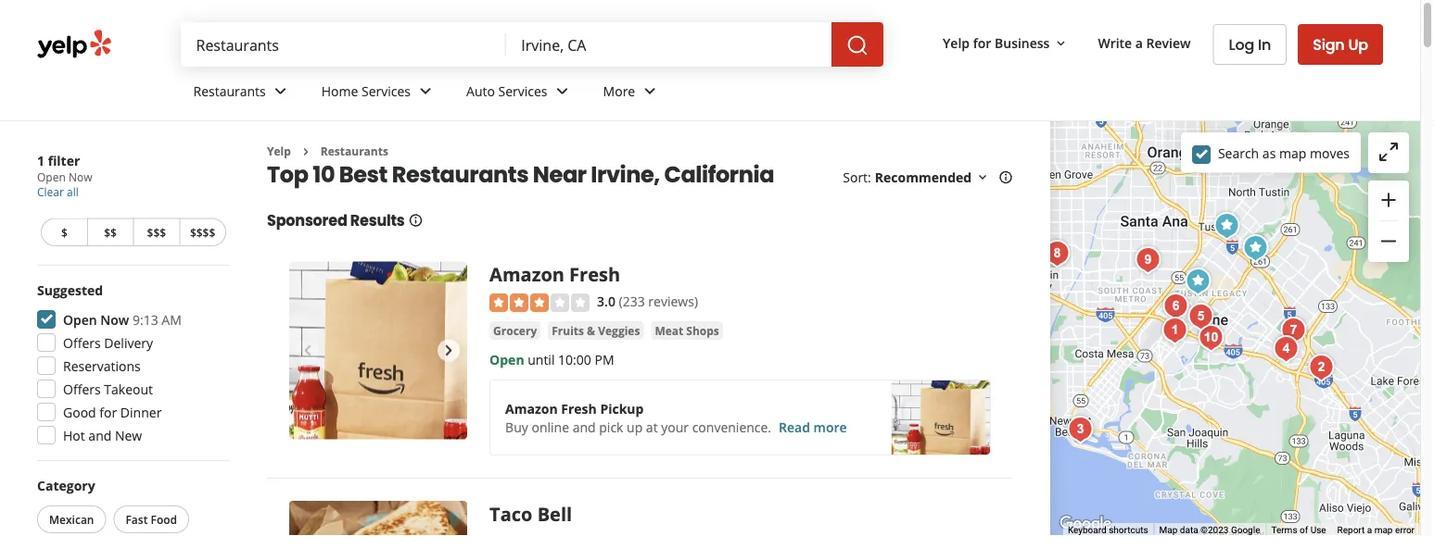 Task type: vqa. For each thing, say whether or not it's contained in the screenshot.
Thai
yes



Task type: locate. For each thing, give the bounding box(es) containing it.
0 horizontal spatial none field
[[196, 34, 492, 55]]

16 info v2 image right recommended dropdown button
[[999, 170, 1014, 185]]

now down filter at the top of the page
[[69, 170, 92, 185]]

24 chevron down v2 image for auto services
[[551, 80, 574, 102]]

google image
[[1056, 513, 1117, 537]]

open down the grocery button
[[490, 351, 525, 368]]

am
[[162, 311, 182, 329]]

maldon's bistro image
[[1158, 288, 1195, 326]]

16 info v2 image
[[999, 170, 1014, 185], [409, 213, 423, 228]]

map left error
[[1375, 525, 1393, 537]]

1 horizontal spatial delivery
[[230, 149, 282, 166]]

None search field
[[181, 22, 888, 67]]

taco bell image
[[1180, 263, 1217, 300]]

2 offers from the top
[[63, 381, 101, 398]]

1 horizontal spatial map
[[1375, 525, 1393, 537]]

none field find
[[196, 34, 492, 55]]

1 vertical spatial 16 chevron down v2 image
[[976, 170, 991, 185]]

0 horizontal spatial yelp
[[267, 144, 291, 159]]

2 services from the left
[[498, 82, 548, 100]]

read
[[779, 419, 811, 436]]

burgers
[[230, 186, 279, 204]]

0 horizontal spatial mexican
[[49, 512, 94, 528]]

0 vertical spatial for
[[973, 34, 992, 52]]

24 chevron down v2 image inside more link
[[639, 80, 661, 102]]

food
[[151, 512, 177, 528]]

buy
[[506, 419, 528, 436]]

0 horizontal spatial group
[[32, 281, 230, 451]]

0 horizontal spatial 24 chevron down v2 image
[[551, 80, 574, 102]]

report
[[1338, 525, 1365, 537]]

1 horizontal spatial 24 chevron down v2 image
[[415, 80, 437, 102]]

2 24 chevron down v2 image from the left
[[415, 80, 437, 102]]

3 star rating image
[[490, 294, 590, 312]]

amazon up 3 star rating image
[[490, 262, 565, 287]]

1 vertical spatial for
[[100, 404, 117, 422]]

1 horizontal spatial none field
[[521, 34, 817, 55]]

more
[[603, 82, 635, 100]]

1 horizontal spatial for
[[973, 34, 992, 52]]

sort:
[[843, 169, 872, 186]]

yelp left business
[[943, 34, 970, 52]]

map right as
[[1280, 144, 1307, 162]]

0 vertical spatial 16 chevron down v2 image
[[1054, 36, 1069, 51]]

none field the near
[[521, 34, 817, 55]]

reservations up japanese
[[337, 149, 418, 166]]

0 horizontal spatial map
[[1280, 144, 1307, 162]]

1 vertical spatial a
[[1368, 525, 1373, 537]]

error
[[1396, 525, 1415, 537]]

for inside button
[[973, 34, 992, 52]]

0 vertical spatial reservations
[[337, 149, 418, 166]]

yelp left the "16 chevron right v2" image
[[267, 144, 291, 159]]

offers up good in the left of the page
[[63, 381, 101, 398]]

open down 1
[[37, 170, 66, 185]]

None field
[[196, 34, 492, 55], [521, 34, 817, 55]]

1 vertical spatial map
[[1375, 525, 1393, 537]]

a right report at the right bottom of page
[[1368, 525, 1373, 537]]

pick
[[599, 419, 624, 436]]

24 chinese v2 image
[[197, 221, 219, 243]]

burgers link
[[190, 176, 289, 213]]

terms of use link
[[1272, 525, 1327, 537]]

taco bell link
[[490, 502, 572, 527]]

1 filter open now clear all
[[37, 152, 92, 200]]

$$
[[104, 225, 117, 240]]

menu
[[179, 121, 437, 306]]

1 vertical spatial now
[[100, 311, 129, 329]]

zoom out image
[[1378, 230, 1400, 253]]

meat shops
[[655, 323, 720, 338]]

poached kitchen image
[[1183, 299, 1220, 336]]

and
[[573, 419, 596, 436], [88, 427, 112, 445]]

0 horizontal spatial now
[[69, 170, 92, 185]]

fresh up online
[[561, 400, 597, 418]]

delivery down open now 9:13 am
[[104, 334, 153, 352]]

0 vertical spatial group
[[1369, 181, 1410, 262]]

fast food
[[126, 512, 177, 528]]

0 horizontal spatial restaurants link
[[179, 67, 307, 121]]

mexican button
[[37, 506, 106, 534]]

24 chevron down v2 image inside the home services link
[[415, 80, 437, 102]]

filter
[[48, 152, 80, 169]]

home services link
[[307, 67, 452, 121]]

1 vertical spatial restaurants link
[[321, 144, 389, 159]]

1 horizontal spatial and
[[573, 419, 596, 436]]

0 vertical spatial offers
[[63, 334, 101, 352]]

1 horizontal spatial 24 chevron down v2 image
[[639, 80, 661, 102]]

none field up home
[[196, 34, 492, 55]]

for for yelp
[[973, 34, 992, 52]]

write a review
[[1098, 34, 1191, 52]]

1 vertical spatial mexican
[[49, 512, 94, 528]]

24 sushi v2 image
[[304, 184, 326, 206]]

0 vertical spatial restaurants link
[[179, 67, 307, 121]]

pickup
[[600, 400, 644, 418]]

1 vertical spatial fresh
[[561, 400, 597, 418]]

2 vertical spatial open
[[490, 351, 525, 368]]

none field up more link
[[521, 34, 817, 55]]

amazon inside amazon fresh pickup buy online and pick up at your convenience. read more
[[506, 400, 558, 418]]

report a map error
[[1338, 525, 1415, 537]]

fast
[[126, 512, 148, 528]]

fresh up the 3.0
[[570, 262, 621, 287]]

0 vertical spatial a
[[1136, 34, 1143, 52]]

restaurants link up delivery link
[[179, 67, 307, 121]]

0 vertical spatial map
[[1280, 144, 1307, 162]]

0 horizontal spatial and
[[88, 427, 112, 445]]

mexican down category
[[49, 512, 94, 528]]

the lighthouse cafe image
[[1062, 412, 1099, 449]]

services
[[362, 82, 411, 100], [498, 82, 548, 100]]

1 vertical spatial reservations
[[63, 358, 141, 375]]

fruits & veggies link
[[548, 322, 644, 340]]

0 horizontal spatial 24 chevron down v2 image
[[270, 80, 292, 102]]

24 chevron down v2 image
[[551, 80, 574, 102], [639, 80, 661, 102]]

1 horizontal spatial reservations
[[337, 149, 418, 166]]

auto services link
[[452, 67, 588, 121]]

1 vertical spatial 16 info v2 image
[[409, 213, 423, 228]]

3.0
[[597, 293, 616, 310]]

sponsored results
[[267, 210, 405, 231]]

amazon up buy
[[506, 400, 558, 418]]

services right auto
[[498, 82, 548, 100]]

group
[[1369, 181, 1410, 262], [32, 281, 230, 451]]

a right write
[[1136, 34, 1143, 52]]

annie's table image
[[1268, 331, 1305, 368]]

Find text field
[[196, 34, 492, 55]]

1 horizontal spatial now
[[100, 311, 129, 329]]

24 mexican v2 image
[[304, 221, 326, 243]]

restaurants link up japanese link
[[321, 144, 389, 159]]

1 vertical spatial amazon
[[506, 400, 558, 418]]

0 vertical spatial delivery
[[230, 149, 282, 166]]

yelp
[[943, 34, 970, 52], [267, 144, 291, 159]]

24 chevron down v2 image
[[270, 80, 292, 102], [415, 80, 437, 102]]

16 chevron down v2 image
[[1054, 36, 1069, 51], [976, 170, 991, 185]]

24 thai v2 image
[[304, 258, 326, 280]]

next image
[[438, 340, 460, 362]]

of
[[1300, 525, 1309, 537]]

24 chevron down v2 image left home
[[270, 80, 292, 102]]

services inside the home services link
[[362, 82, 411, 100]]

fresh inside amazon fresh pickup buy online and pick up at your convenience. read more
[[561, 400, 597, 418]]

$$$
[[147, 225, 166, 240]]

1 horizontal spatial yelp
[[943, 34, 970, 52]]

yelp for yelp link
[[267, 144, 291, 159]]

delivery up burgers
[[230, 149, 282, 166]]

category group
[[33, 477, 230, 537]]

restaurants up delivery link
[[193, 82, 266, 100]]

24 chevron down v2 image right auto services
[[551, 80, 574, 102]]

2 none field from the left
[[521, 34, 817, 55]]

open inside 1 filter open now clear all
[[37, 170, 66, 185]]

mexican
[[337, 223, 390, 241], [49, 512, 94, 528]]

24 chevron down v2 image inside "restaurants" link
[[270, 80, 292, 102]]

in
[[1258, 34, 1272, 55]]

for inside group
[[100, 404, 117, 422]]

0 vertical spatial mexican
[[337, 223, 390, 241]]

shops
[[687, 323, 720, 338]]

yelp for business
[[943, 34, 1050, 52]]

0 horizontal spatial for
[[100, 404, 117, 422]]

terms of use
[[1272, 525, 1327, 537]]

sign
[[1313, 34, 1345, 55]]

convenience.
[[692, 419, 772, 436]]

24 chevron down v2 image for more
[[639, 80, 661, 102]]

pm
[[595, 351, 614, 368]]

16 chevron down v2 image inside recommended dropdown button
[[976, 170, 991, 185]]

1 horizontal spatial restaurants link
[[321, 144, 389, 159]]

0 horizontal spatial a
[[1136, 34, 1143, 52]]

search image
[[847, 34, 869, 57]]

1 horizontal spatial 16 chevron down v2 image
[[1054, 36, 1069, 51]]

write a review link
[[1091, 26, 1199, 59]]

1 24 chevron down v2 image from the left
[[270, 80, 292, 102]]

2 24 chevron down v2 image from the left
[[639, 80, 661, 102]]

fruits & veggies button
[[548, 322, 644, 340]]

keyboard
[[1068, 525, 1107, 537]]

offers for offers takeout
[[63, 381, 101, 398]]

0 horizontal spatial delivery
[[104, 334, 153, 352]]

24 italian v2 image
[[197, 258, 219, 280]]

0 vertical spatial now
[[69, 170, 92, 185]]

at
[[646, 419, 658, 436]]

now up offers delivery
[[100, 311, 129, 329]]

open now 9:13 am
[[63, 311, 182, 329]]

for down offers takeout on the bottom left of page
[[100, 404, 117, 422]]

0 vertical spatial fresh
[[570, 262, 621, 287]]

24 reservations v2 image
[[304, 147, 326, 169]]

expand map image
[[1378, 141, 1400, 163]]

cafe naderi image
[[1193, 320, 1230, 357]]

for left business
[[973, 34, 992, 52]]

services for auto services
[[498, 82, 548, 100]]

moves
[[1310, 144, 1350, 162]]

0 vertical spatial 16 info v2 image
[[999, 170, 1014, 185]]

restaurants down auto
[[392, 159, 529, 190]]

up
[[1349, 34, 1369, 55]]

a
[[1136, 34, 1143, 52], [1368, 525, 1373, 537]]

1 horizontal spatial mexican
[[337, 223, 390, 241]]

1 vertical spatial yelp
[[267, 144, 291, 159]]

1 none field from the left
[[196, 34, 492, 55]]

16 chevron down v2 image right recommended
[[976, 170, 991, 185]]

restaurants link
[[179, 67, 307, 121], [321, 144, 389, 159]]

up
[[627, 419, 643, 436]]

0 vertical spatial amazon
[[490, 262, 565, 287]]

as
[[1263, 144, 1276, 162]]

reservations up offers takeout on the bottom left of page
[[63, 358, 141, 375]]

japanese
[[337, 186, 394, 204]]

$$$$ button
[[179, 218, 226, 247]]

veggies
[[598, 323, 640, 338]]

0 vertical spatial yelp
[[943, 34, 970, 52]]

24 chevron down v2 image right more in the top of the page
[[639, 80, 661, 102]]

and right hot
[[88, 427, 112, 445]]

offers down open now 9:13 am
[[63, 334, 101, 352]]

clear all link
[[37, 185, 79, 200]]

1 horizontal spatial services
[[498, 82, 548, 100]]

2 horizontal spatial restaurants
[[392, 159, 529, 190]]

0 vertical spatial open
[[37, 170, 66, 185]]

fruits
[[552, 323, 584, 338]]

review
[[1147, 34, 1191, 52]]

a for report
[[1368, 525, 1373, 537]]

24 chevron down v2 image left auto
[[415, 80, 437, 102]]

mexican inside mexican button
[[49, 512, 94, 528]]

services inside auto services link
[[498, 82, 548, 100]]

fresh for amazon fresh
[[570, 262, 621, 287]]

0 horizontal spatial restaurants
[[193, 82, 266, 100]]

menu inside business categories element
[[179, 121, 437, 306]]

0 horizontal spatial 16 info v2 image
[[409, 213, 423, 228]]

1 offers from the top
[[63, 334, 101, 352]]

1 24 chevron down v2 image from the left
[[551, 80, 574, 102]]

keyboard shortcuts button
[[1068, 525, 1149, 537]]

0 horizontal spatial services
[[362, 82, 411, 100]]

16 chevron down v2 image right business
[[1054, 36, 1069, 51]]

menu containing delivery
[[179, 121, 437, 306]]

$
[[61, 225, 68, 240]]

for for good
[[100, 404, 117, 422]]

services right home
[[362, 82, 411, 100]]

open down suggested
[[63, 311, 97, 329]]

services for home services
[[362, 82, 411, 100]]

good for dinner
[[63, 404, 162, 422]]

yelp inside button
[[943, 34, 970, 52]]

chinese
[[230, 223, 280, 241]]

new
[[115, 427, 142, 445]]

0 horizontal spatial 16 chevron down v2 image
[[976, 170, 991, 185]]

mexican down japanese
[[337, 223, 390, 241]]

16 info v2 image right the results
[[409, 213, 423, 228]]

fresh
[[570, 262, 621, 287], [561, 400, 597, 418]]

$$ button
[[87, 218, 133, 247]]

write
[[1098, 34, 1133, 52]]

24 chevron down v2 image inside auto services link
[[551, 80, 574, 102]]

16 chevron down v2 image inside yelp for business button
[[1054, 36, 1069, 51]]

burnt crumbs image
[[1304, 350, 1341, 387]]

and left pick
[[573, 419, 596, 436]]

offers for offers delivery
[[63, 334, 101, 352]]

restaurants up japanese link
[[321, 144, 389, 159]]

1 vertical spatial offers
[[63, 381, 101, 398]]

delivery inside menu
[[230, 149, 282, 166]]

1 horizontal spatial 16 info v2 image
[[999, 170, 1014, 185]]

1 services from the left
[[362, 82, 411, 100]]

1 horizontal spatial a
[[1368, 525, 1373, 537]]

1 vertical spatial open
[[63, 311, 97, 329]]

1 vertical spatial group
[[32, 281, 230, 451]]



Task type: describe. For each thing, give the bounding box(es) containing it.
&
[[587, 323, 595, 338]]

recommended
[[875, 169, 972, 186]]

slideshow element
[[289, 262, 468, 440]]

best
[[339, 159, 388, 190]]

open for open now 9:13 am
[[63, 311, 97, 329]]

zoom in image
[[1378, 189, 1400, 211]]

until
[[528, 351, 555, 368]]

more link
[[588, 67, 676, 121]]

meat shops link
[[651, 322, 723, 340]]

italian
[[230, 260, 270, 278]]

group containing suggested
[[32, 281, 230, 451]]

©2023
[[1201, 525, 1229, 537]]

restaurants inside business categories element
[[193, 82, 266, 100]]

delivery link
[[190, 139, 289, 176]]

reviews)
[[649, 293, 698, 310]]

yelp for yelp for business
[[943, 34, 970, 52]]

taco bell
[[490, 502, 572, 527]]

offers delivery
[[63, 334, 153, 352]]

thai link
[[297, 250, 426, 287]]

a for write
[[1136, 34, 1143, 52]]

terms
[[1272, 525, 1298, 537]]

10
[[313, 159, 335, 190]]

home services
[[322, 82, 411, 100]]

9:13
[[133, 311, 158, 329]]

google
[[1231, 525, 1261, 537]]

amazon fresh image
[[289, 262, 468, 440]]

good
[[63, 404, 96, 422]]

1
[[37, 152, 45, 169]]

24 chevron down v2 image for restaurants
[[270, 80, 292, 102]]

map for error
[[1375, 525, 1393, 537]]

log
[[1229, 34, 1255, 55]]

amazon for amazon fresh
[[490, 262, 565, 287]]

search as map moves
[[1219, 144, 1350, 162]]

sponsored
[[267, 210, 347, 231]]

japanese link
[[297, 176, 426, 213]]

top 10 best restaurants near irvine, california
[[267, 159, 774, 190]]

map for moves
[[1280, 144, 1307, 162]]

(233
[[619, 293, 645, 310]]

italian link
[[190, 250, 289, 287]]

sign up link
[[1299, 24, 1384, 65]]

map region
[[1039, 19, 1435, 537]]

Near text field
[[521, 34, 817, 55]]

sign up
[[1313, 34, 1369, 55]]

auto services
[[467, 82, 548, 100]]

reservations link
[[297, 139, 426, 176]]

search
[[1219, 144, 1260, 162]]

recommended button
[[875, 169, 991, 186]]

keyboard shortcuts
[[1068, 525, 1149, 537]]

$ button
[[41, 218, 87, 247]]

reservations inside menu
[[337, 149, 418, 166]]

category
[[37, 477, 95, 495]]

3.0 (233 reviews)
[[597, 293, 698, 310]]

10:00
[[558, 351, 592, 368]]

amazon fresh image
[[1238, 230, 1275, 267]]

amazon fresh pickup buy online and pick up at your convenience. read more
[[506, 400, 847, 436]]

suggested
[[37, 281, 103, 299]]

and inside amazon fresh pickup buy online and pick up at your convenience. read more
[[573, 419, 596, 436]]

0 horizontal spatial reservations
[[63, 358, 141, 375]]

16 chevron down v2 image for recommended
[[976, 170, 991, 185]]

more
[[814, 419, 847, 436]]

amazon fresh link
[[490, 262, 621, 287]]

aria kitchen image
[[1157, 313, 1194, 350]]

results
[[350, 210, 405, 231]]

16 chevron down v2 image for yelp for business
[[1054, 36, 1069, 51]]

amazon for amazon fresh pickup buy online and pick up at your convenience. read more
[[506, 400, 558, 418]]

amazon fresh
[[490, 262, 621, 287]]

previous image
[[297, 340, 319, 362]]

meat
[[655, 323, 684, 338]]

fresh for amazon fresh pickup buy online and pick up at your convenience. read more
[[561, 400, 597, 418]]

open until 10:00 pm
[[490, 351, 614, 368]]

online
[[532, 419, 569, 436]]

map
[[1160, 525, 1178, 537]]

meat shops button
[[651, 322, 723, 340]]

now inside 1 filter open now clear all
[[69, 170, 92, 185]]

everyday eatery image
[[1276, 313, 1313, 350]]

open for open until 10:00 pm
[[490, 351, 525, 368]]

business categories element
[[179, 67, 1384, 306]]

bell
[[538, 502, 572, 527]]

log in
[[1229, 34, 1272, 55]]

1 horizontal spatial group
[[1369, 181, 1410, 262]]

chinese link
[[190, 213, 289, 250]]

24 chevron down v2 image for home services
[[415, 80, 437, 102]]

home
[[322, 82, 358, 100]]

grocery button
[[490, 322, 541, 340]]

your
[[661, 419, 689, 436]]

near
[[533, 159, 587, 190]]

data
[[1180, 525, 1199, 537]]

1 horizontal spatial restaurants
[[321, 144, 389, 159]]

16 chevron right v2 image
[[298, 145, 313, 159]]

denny's image
[[1209, 208, 1246, 245]]

dinner
[[120, 404, 162, 422]]

all
[[67, 185, 79, 200]]

mexican inside mexican link
[[337, 223, 390, 241]]

top
[[267, 159, 308, 190]]

thai
[[337, 260, 364, 278]]

map data ©2023 google
[[1160, 525, 1261, 537]]

brodard express image
[[1130, 242, 1167, 279]]

california
[[665, 159, 774, 190]]

log in link
[[1214, 24, 1287, 65]]

grocery
[[493, 323, 537, 338]]

nep cafe by kei concepts image
[[1039, 236, 1076, 273]]

1 vertical spatial delivery
[[104, 334, 153, 352]]

offers takeout
[[63, 381, 153, 398]]



